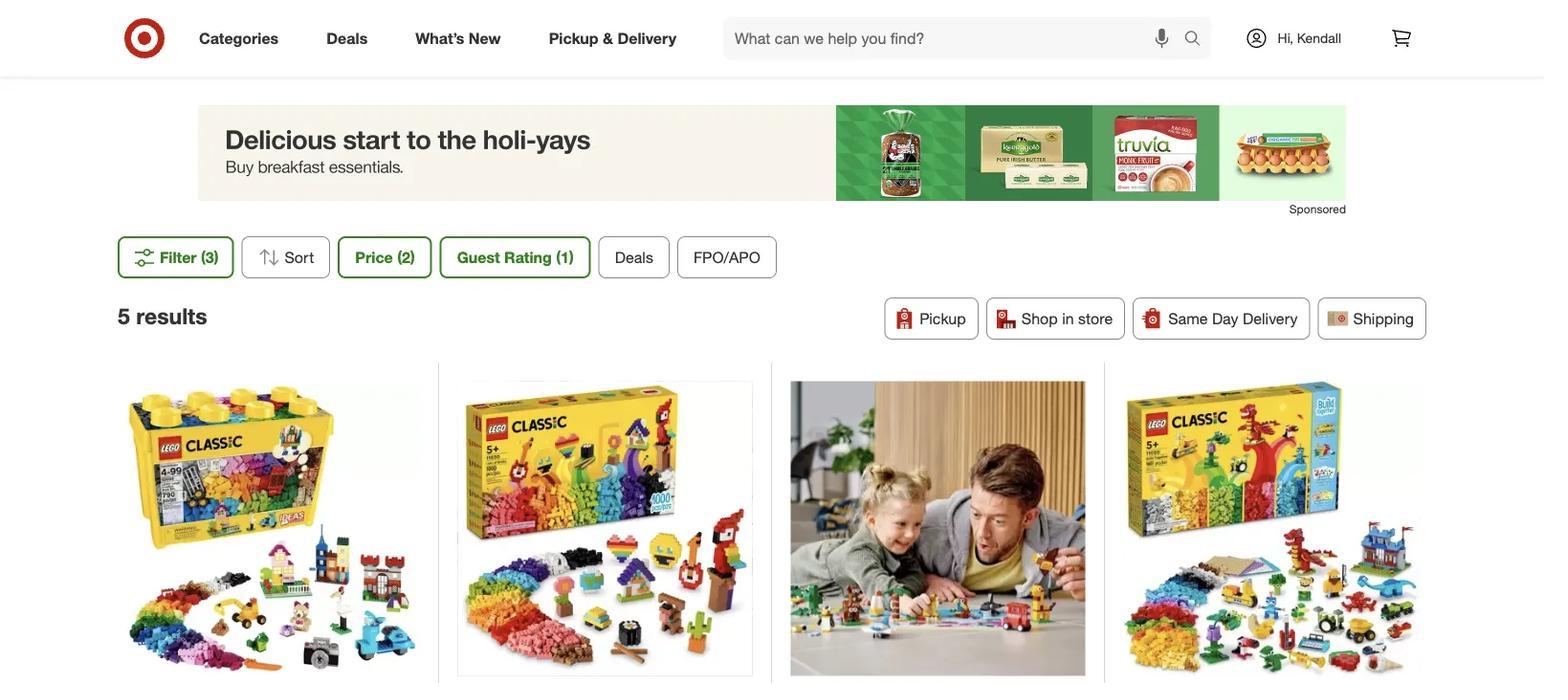 Task type: vqa. For each thing, say whether or not it's contained in the screenshot.
Add A New Card link
no



Task type: describe. For each thing, give the bounding box(es) containing it.
deals for the deals link
[[327, 29, 368, 47]]

search
[[1176, 31, 1222, 49]]

shop inside the lego classic target / ways to shop / brand experiences / lego classic (5)
[[675, 58, 711, 77]]

ways
[[616, 58, 653, 77]]

fpo/apo
[[694, 248, 761, 267]]

experiences
[[769, 58, 854, 77]]

price (2)
[[355, 248, 415, 267]]

brand experiences link
[[724, 58, 854, 77]]

what's
[[416, 29, 465, 47]]

1 / from the left
[[607, 58, 612, 77]]

day
[[1213, 309, 1239, 328]]

sort button
[[242, 236, 330, 279]]

sponsored
[[1290, 202, 1347, 216]]

hi,
[[1278, 30, 1294, 46]]

in
[[1062, 309, 1074, 328]]

5
[[118, 303, 130, 330]]

advertisement region
[[198, 105, 1347, 201]]

brand
[[724, 58, 765, 77]]

pickup & delivery link
[[533, 17, 701, 59]]

shipping
[[1354, 309, 1415, 328]]

deals for deals button
[[615, 248, 654, 267]]

filter
[[160, 248, 197, 267]]

same day delivery
[[1169, 309, 1298, 328]]

5 results
[[118, 303, 207, 330]]

ways to shop link
[[616, 58, 711, 77]]

1 vertical spatial classic
[[913, 58, 962, 77]]

what's new
[[416, 29, 501, 47]]

filter (3)
[[160, 248, 219, 267]]

lego classic target / ways to shop / brand experiences / lego classic (5)
[[561, 14, 983, 77]]

delivery for pickup & delivery
[[618, 29, 677, 47]]

what's new link
[[399, 17, 525, 59]]

hi, kendall
[[1278, 30, 1342, 46]]

pickup button
[[885, 298, 979, 340]]

shop inside button
[[1022, 309, 1058, 328]]



Task type: locate. For each thing, give the bounding box(es) containing it.
/ left ways
[[607, 58, 612, 77]]

lego right the "experiences"
[[867, 58, 908, 77]]

deals left 'what's'
[[327, 29, 368, 47]]

0 vertical spatial deals
[[327, 29, 368, 47]]

shop
[[675, 58, 711, 77], [1022, 309, 1058, 328]]

sort
[[285, 248, 314, 267]]

What can we help you find? suggestions appear below search field
[[724, 17, 1189, 59]]

/ left brand
[[715, 58, 720, 77]]

shop in store button
[[987, 298, 1126, 340]]

1 vertical spatial pickup
[[920, 309, 966, 328]]

(3)
[[201, 248, 219, 267]]

0 horizontal spatial deals
[[327, 29, 368, 47]]

0 horizontal spatial delivery
[[618, 29, 677, 47]]

1 horizontal spatial delivery
[[1243, 309, 1298, 328]]

fpo/apo button
[[678, 236, 777, 279]]

lego classic around the world 11015 building kit image
[[791, 381, 1086, 676], [791, 381, 1086, 676]]

0 horizontal spatial shop
[[675, 58, 711, 77]]

(5)
[[966, 58, 983, 77]]

delivery
[[618, 29, 677, 47], [1243, 309, 1298, 328]]

&
[[603, 29, 613, 47]]

to
[[657, 58, 671, 77]]

categories link
[[183, 17, 303, 59]]

shop in store
[[1022, 309, 1113, 328]]

new
[[469, 29, 501, 47]]

lego classic large creative brick box build your own creative toys, kids building kit 10698 image
[[125, 381, 420, 676], [125, 381, 420, 676]]

1 vertical spatial deals
[[615, 248, 654, 267]]

deals
[[327, 29, 368, 47], [615, 248, 654, 267]]

kendall
[[1298, 30, 1342, 46]]

pickup
[[549, 29, 599, 47], [920, 309, 966, 328]]

deals inside button
[[615, 248, 654, 267]]

1 horizontal spatial classic
[[913, 58, 962, 77]]

price
[[355, 248, 393, 267]]

(2)
[[397, 248, 415, 267]]

shop right to
[[675, 58, 711, 77]]

delivery for same day delivery
[[1243, 309, 1298, 328]]

target link
[[561, 58, 603, 77]]

categories
[[199, 29, 279, 47]]

classic left (5) on the right top of the page
[[913, 58, 962, 77]]

0 horizontal spatial /
[[607, 58, 612, 77]]

shop left in
[[1022, 309, 1058, 328]]

deals link
[[310, 17, 392, 59]]

search button
[[1176, 17, 1222, 63]]

target
[[561, 58, 603, 77]]

0 vertical spatial lego
[[682, 14, 759, 48]]

0 vertical spatial pickup
[[549, 29, 599, 47]]

shipping button
[[1318, 298, 1427, 340]]

0 vertical spatial classic
[[767, 14, 863, 48]]

1 vertical spatial shop
[[1022, 309, 1058, 328]]

0 vertical spatial shop
[[675, 58, 711, 77]]

deals right (1) at the left top of page
[[615, 248, 654, 267]]

2 / from the left
[[715, 58, 720, 77]]

1 horizontal spatial deals
[[615, 248, 654, 267]]

guest rating (1)
[[457, 248, 574, 267]]

same
[[1169, 309, 1208, 328]]

pickup inside button
[[920, 309, 966, 328]]

delivery right day
[[1243, 309, 1298, 328]]

pickup for pickup
[[920, 309, 966, 328]]

same day delivery button
[[1133, 298, 1311, 340]]

delivery up ways
[[618, 29, 677, 47]]

3 / from the left
[[858, 58, 863, 77]]

1 horizontal spatial /
[[715, 58, 720, 77]]

/ right the "experiences"
[[858, 58, 863, 77]]

pickup & delivery
[[549, 29, 677, 47]]

1 horizontal spatial shop
[[1022, 309, 1058, 328]]

(1)
[[556, 248, 574, 267]]

0 horizontal spatial lego
[[682, 14, 759, 48]]

2 horizontal spatial /
[[858, 58, 863, 77]]

0 horizontal spatial pickup
[[549, 29, 599, 47]]

pickup for pickup & delivery
[[549, 29, 599, 47]]

lego
[[682, 14, 759, 48], [867, 58, 908, 77]]

0 vertical spatial delivery
[[618, 29, 677, 47]]

0 horizontal spatial classic
[[767, 14, 863, 48]]

1 vertical spatial delivery
[[1243, 309, 1298, 328]]

1 horizontal spatial lego
[[867, 58, 908, 77]]

rating
[[504, 248, 552, 267]]

deals button
[[599, 236, 670, 279]]

classic up the "experiences"
[[767, 14, 863, 48]]

filter (3) button
[[118, 236, 234, 279]]

lego classic build together 11020 creative building set image
[[1124, 381, 1420, 677], [1124, 381, 1420, 677]]

guest
[[457, 248, 500, 267]]

lego up brand
[[682, 14, 759, 48]]

classic
[[767, 14, 863, 48], [913, 58, 962, 77]]

delivery inside button
[[1243, 309, 1298, 328]]

results
[[136, 303, 207, 330]]

1 horizontal spatial pickup
[[920, 309, 966, 328]]

/
[[607, 58, 612, 77], [715, 58, 720, 77], [858, 58, 863, 77]]

store
[[1079, 309, 1113, 328]]

lego classic lots of bricks creative building toys set 11030 image
[[458, 381, 753, 676], [458, 381, 753, 676]]

1 vertical spatial lego
[[867, 58, 908, 77]]



